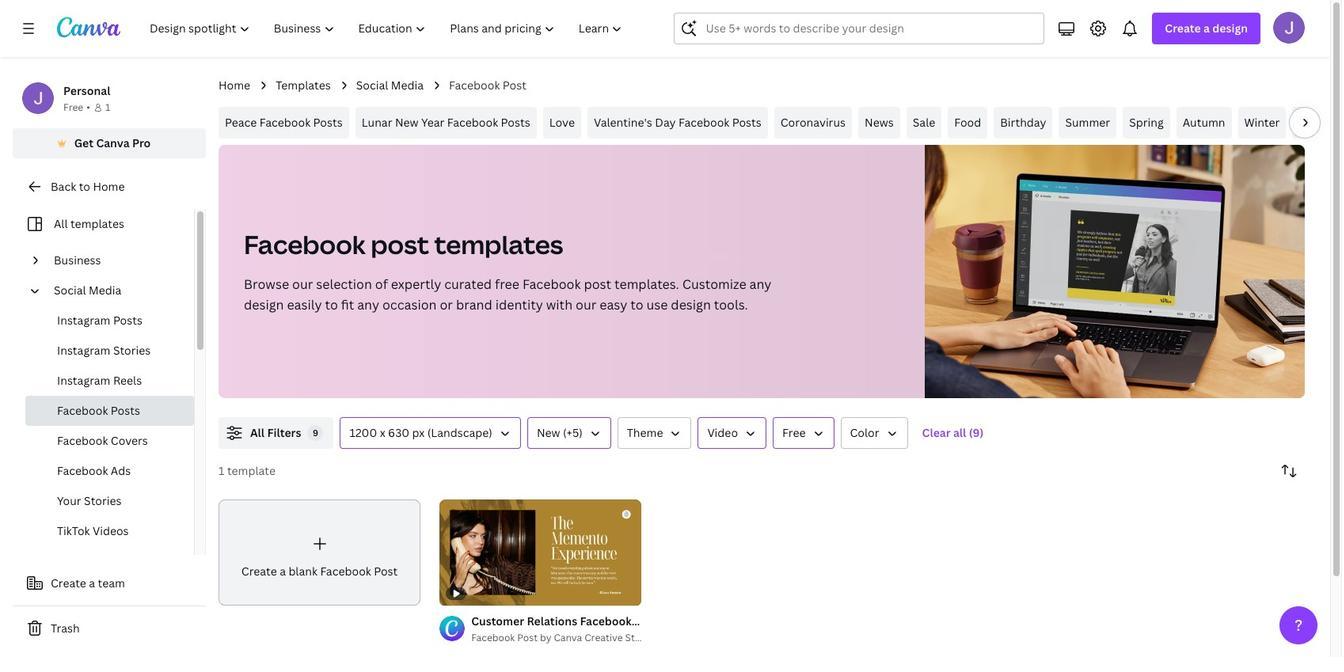 Task type: describe. For each thing, give the bounding box(es) containing it.
your stories
[[57, 493, 122, 508]]

top level navigation element
[[139, 13, 636, 44]]

get canva pro button
[[13, 128, 206, 158]]

1200
[[350, 425, 377, 440]]

canva inside button
[[96, 135, 130, 150]]

year
[[421, 115, 445, 130]]

valentine's day facebook posts
[[594, 115, 762, 130]]

a for design
[[1204, 21, 1210, 36]]

easter
[[1299, 115, 1333, 130]]

instagram stories
[[57, 343, 151, 358]]

post inside browse our selection of expertly curated free facebook post templates. customize any design easily to fit any occasion or brand identity with our easy to use design tools.
[[584, 276, 612, 293]]

facebook ads link
[[25, 456, 194, 486]]

0 horizontal spatial new
[[395, 115, 419, 130]]

free
[[495, 276, 520, 293]]

color
[[850, 425, 880, 440]]

reels
[[113, 373, 142, 388]]

browse
[[244, 276, 289, 293]]

1 horizontal spatial design
[[671, 296, 711, 314]]

blank
[[289, 564, 318, 579]]

create a blank facebook post link
[[219, 500, 421, 606]]

videos
[[93, 524, 129, 539]]

facebook inside browse our selection of expertly curated free facebook post templates. customize any design easily to fit any occasion or brand identity with our easy to use design tools.
[[523, 276, 581, 293]]

1200 x 630 px (landscape) button
[[340, 417, 521, 449]]

love
[[549, 115, 575, 130]]

2 horizontal spatial to
[[631, 296, 644, 314]]

1 vertical spatial home
[[93, 179, 125, 194]]

0 vertical spatial post
[[371, 227, 429, 261]]

facebook post
[[449, 78, 527, 93]]

sale
[[913, 115, 936, 130]]

news
[[865, 115, 894, 130]]

get
[[74, 135, 93, 150]]

occasion
[[382, 296, 437, 314]]

your stories link
[[25, 486, 194, 516]]

summer
[[1066, 115, 1111, 130]]

1 horizontal spatial to
[[325, 296, 338, 314]]

facebook up facebook ads
[[57, 433, 108, 448]]

pro
[[132, 135, 151, 150]]

0 horizontal spatial templates
[[70, 216, 124, 231]]

brand
[[456, 296, 493, 314]]

video
[[708, 425, 738, 440]]

instagram posts link
[[25, 306, 194, 336]]

lunar
[[362, 115, 392, 130]]

theme
[[627, 425, 663, 440]]

lunar new year facebook posts
[[362, 115, 530, 130]]

0 vertical spatial media
[[391, 78, 424, 93]]

all templates
[[54, 216, 124, 231]]

create a design
[[1165, 21, 1248, 36]]

1200 x 630 px (landscape)
[[350, 425, 493, 440]]

coronavirus
[[781, 115, 846, 130]]

facebook post templates
[[244, 227, 563, 261]]

free button
[[773, 417, 834, 449]]

autumn
[[1183, 115, 1226, 130]]

all for all filters
[[250, 425, 265, 440]]

jacob simon image
[[1274, 12, 1305, 44]]

all templates link
[[22, 209, 185, 239]]

posts down reels
[[111, 403, 140, 418]]

1 vertical spatial canva
[[554, 631, 582, 645]]

create a design button
[[1153, 13, 1261, 44]]

news link
[[859, 107, 900, 139]]

instagram reels link
[[25, 366, 194, 396]]

all for all templates
[[54, 216, 68, 231]]

day
[[655, 115, 676, 130]]

posts up instagram stories link
[[113, 313, 143, 328]]

love link
[[543, 107, 581, 139]]

post for facebook post by canva creative studio
[[517, 631, 538, 645]]

1 vertical spatial post
[[374, 564, 398, 579]]

0 horizontal spatial any
[[357, 296, 379, 314]]

1 for 1
[[105, 101, 110, 114]]

food
[[955, 115, 982, 130]]

1 horizontal spatial social
[[356, 78, 388, 93]]

1 horizontal spatial our
[[576, 296, 597, 314]]

back to home link
[[13, 171, 206, 203]]

0 horizontal spatial our
[[292, 276, 313, 293]]

(landscape)
[[428, 425, 493, 440]]

expertly
[[391, 276, 441, 293]]

create a blank facebook post element
[[219, 500, 421, 606]]

coronavirus link
[[774, 107, 852, 139]]

sale link
[[907, 107, 942, 139]]

facebook post by canva creative studio
[[471, 631, 655, 645]]

browse our selection of expertly curated free facebook post templates. customize any design easily to fit any occasion or brand identity with our easy to use design tools.
[[244, 276, 772, 314]]

business
[[54, 253, 101, 268]]

spring link
[[1123, 107, 1170, 139]]

back
[[51, 179, 76, 194]]

facebook post by canva creative studio link
[[471, 630, 655, 646]]

personal
[[63, 83, 110, 98]]

posts down facebook post
[[501, 115, 530, 130]]

valentine's day facebook posts link
[[588, 107, 768, 139]]

new inside button
[[537, 425, 560, 440]]

spring
[[1130, 115, 1164, 130]]

tiktok videos link
[[25, 516, 194, 546]]

templates link
[[276, 77, 331, 94]]

templates
[[276, 78, 331, 93]]

0 horizontal spatial social media
[[54, 283, 121, 298]]

your
[[57, 493, 81, 508]]

•
[[87, 101, 90, 114]]

filters
[[267, 425, 301, 440]]



Task type: locate. For each thing, give the bounding box(es) containing it.
1 vertical spatial instagram
[[57, 343, 110, 358]]

to left use
[[631, 296, 644, 314]]

3 instagram from the top
[[57, 373, 110, 388]]

create inside dropdown button
[[1165, 21, 1201, 36]]

1 vertical spatial free
[[783, 425, 806, 440]]

all filters
[[250, 425, 301, 440]]

1 vertical spatial media
[[89, 283, 121, 298]]

social up the lunar
[[356, 78, 388, 93]]

None search field
[[674, 13, 1045, 44]]

0 horizontal spatial media
[[89, 283, 121, 298]]

0 vertical spatial post
[[503, 78, 527, 93]]

Search search field
[[706, 13, 1035, 44]]

facebook
[[449, 78, 500, 93], [260, 115, 311, 130], [447, 115, 498, 130], [679, 115, 730, 130], [244, 227, 366, 261], [523, 276, 581, 293], [57, 403, 108, 418], [57, 433, 108, 448], [57, 463, 108, 478], [320, 564, 371, 579], [471, 631, 515, 645]]

stories up reels
[[113, 343, 151, 358]]

1 vertical spatial all
[[250, 425, 265, 440]]

all down back
[[54, 216, 68, 231]]

1 left template
[[219, 463, 225, 478]]

2 horizontal spatial create
[[1165, 21, 1201, 36]]

design inside dropdown button
[[1213, 21, 1248, 36]]

lunar new year facebook posts link
[[355, 107, 537, 139]]

video button
[[698, 417, 767, 449]]

post
[[503, 78, 527, 93], [374, 564, 398, 579], [517, 631, 538, 645]]

templates down back to home
[[70, 216, 124, 231]]

posts
[[313, 115, 343, 130], [501, 115, 530, 130], [732, 115, 762, 130], [113, 313, 143, 328], [111, 403, 140, 418]]

create for create a blank facebook post
[[241, 564, 277, 579]]

our up "easily"
[[292, 276, 313, 293]]

clear all (9)
[[922, 425, 984, 440]]

0 horizontal spatial to
[[79, 179, 90, 194]]

theme button
[[618, 417, 692, 449]]

social media down business
[[54, 283, 121, 298]]

curated
[[444, 276, 492, 293]]

all
[[54, 216, 68, 231], [250, 425, 265, 440]]

0 horizontal spatial free
[[63, 101, 83, 114]]

1
[[105, 101, 110, 114], [219, 463, 225, 478]]

valentine's
[[594, 115, 652, 130]]

0 horizontal spatial create
[[51, 576, 86, 591]]

0 vertical spatial our
[[292, 276, 313, 293]]

facebook posts
[[57, 403, 140, 418]]

facebook up lunar new year facebook posts
[[449, 78, 500, 93]]

studio
[[625, 631, 655, 645]]

create inside button
[[51, 576, 86, 591]]

design down customize
[[671, 296, 711, 314]]

posts left coronavirus
[[732, 115, 762, 130]]

facebook down instagram reels
[[57, 403, 108, 418]]

free for free •
[[63, 101, 83, 114]]

a for blank
[[280, 564, 286, 579]]

canva right by
[[554, 631, 582, 645]]

2 horizontal spatial a
[[1204, 21, 1210, 36]]

facebook covers
[[57, 433, 148, 448]]

fit
[[341, 296, 354, 314]]

facebook up with
[[523, 276, 581, 293]]

0 vertical spatial stories
[[113, 343, 151, 358]]

0 vertical spatial social
[[356, 78, 388, 93]]

1 horizontal spatial all
[[250, 425, 265, 440]]

new (+5)
[[537, 425, 583, 440]]

(9)
[[969, 425, 984, 440]]

easy
[[600, 296, 628, 314]]

Sort by button
[[1274, 455, 1305, 487]]

1 vertical spatial 1
[[219, 463, 225, 478]]

new (+5) button
[[527, 417, 611, 449]]

0 vertical spatial instagram
[[57, 313, 110, 328]]

stories for instagram stories
[[113, 343, 151, 358]]

home up peace at the left top
[[219, 78, 250, 93]]

easily
[[287, 296, 322, 314]]

design left jacob simon icon
[[1213, 21, 1248, 36]]

0 vertical spatial social media link
[[356, 77, 424, 94]]

creative
[[585, 631, 623, 645]]

media up instagram posts
[[89, 283, 121, 298]]

a for team
[[89, 576, 95, 591]]

free left the •
[[63, 101, 83, 114]]

of
[[375, 276, 388, 293]]

1 vertical spatial stories
[[84, 493, 122, 508]]

media
[[391, 78, 424, 93], [89, 283, 121, 298]]

0 horizontal spatial social
[[54, 283, 86, 298]]

2 horizontal spatial design
[[1213, 21, 1248, 36]]

social media link up instagram posts
[[48, 276, 185, 306]]

our right with
[[576, 296, 597, 314]]

1 vertical spatial our
[[576, 296, 597, 314]]

winter link
[[1238, 107, 1287, 139]]

0 horizontal spatial canva
[[96, 135, 130, 150]]

new left (+5)
[[537, 425, 560, 440]]

clear all (9) button
[[914, 417, 992, 449]]

winter
[[1245, 115, 1280, 130]]

9 filter options selected element
[[308, 425, 323, 441]]

a inside button
[[89, 576, 95, 591]]

1 horizontal spatial social media link
[[356, 77, 424, 94]]

all left filters
[[250, 425, 265, 440]]

0 horizontal spatial a
[[89, 576, 95, 591]]

social media up the lunar
[[356, 78, 424, 93]]

easter link
[[1293, 107, 1339, 139]]

0 horizontal spatial all
[[54, 216, 68, 231]]

create
[[1165, 21, 1201, 36], [241, 564, 277, 579], [51, 576, 86, 591]]

home
[[219, 78, 250, 93], [93, 179, 125, 194]]

create a blank facebook post
[[241, 564, 398, 579]]

color button
[[841, 417, 908, 449]]

instagram for instagram reels
[[57, 373, 110, 388]]

instagram reels
[[57, 373, 142, 388]]

clear
[[922, 425, 951, 440]]

1 horizontal spatial free
[[783, 425, 806, 440]]

0 vertical spatial all
[[54, 216, 68, 231]]

post up easy
[[584, 276, 612, 293]]

(+5)
[[563, 425, 583, 440]]

create for create a team
[[51, 576, 86, 591]]

facebook right day
[[679, 115, 730, 130]]

facebook covers link
[[25, 426, 194, 456]]

templates up free
[[434, 227, 563, 261]]

summer link
[[1059, 107, 1117, 139]]

1 vertical spatial post
[[584, 276, 612, 293]]

create a team button
[[13, 568, 206, 600]]

with
[[546, 296, 573, 314]]

new left year at the left
[[395, 115, 419, 130]]

team
[[98, 576, 125, 591]]

create for create a design
[[1165, 21, 1201, 36]]

1 horizontal spatial media
[[391, 78, 424, 93]]

template
[[227, 463, 276, 478]]

2 instagram from the top
[[57, 343, 110, 358]]

social media link up the lunar
[[356, 77, 424, 94]]

stories for your stories
[[84, 493, 122, 508]]

1 for 1 template
[[219, 463, 225, 478]]

facebook up your stories
[[57, 463, 108, 478]]

0 horizontal spatial post
[[371, 227, 429, 261]]

stories down facebook ads link
[[84, 493, 122, 508]]

customize
[[682, 276, 747, 293]]

instagram posts
[[57, 313, 143, 328]]

0 vertical spatial social media
[[356, 78, 424, 93]]

1 horizontal spatial home
[[219, 78, 250, 93]]

0 vertical spatial 1
[[105, 101, 110, 114]]

1 vertical spatial social media link
[[48, 276, 185, 306]]

1 instagram from the top
[[57, 313, 110, 328]]

birthday
[[1001, 115, 1047, 130]]

0 horizontal spatial home
[[93, 179, 125, 194]]

peace facebook posts link
[[219, 107, 349, 139]]

630
[[388, 425, 410, 440]]

any right customize
[[750, 276, 772, 293]]

tiktok videos
[[57, 524, 129, 539]]

identity
[[496, 296, 543, 314]]

free inside button
[[783, 425, 806, 440]]

or
[[440, 296, 453, 314]]

use
[[647, 296, 668, 314]]

any right fit
[[357, 296, 379, 314]]

0 vertical spatial any
[[750, 276, 772, 293]]

0 vertical spatial home
[[219, 78, 250, 93]]

0 vertical spatial free
[[63, 101, 83, 114]]

2 vertical spatial post
[[517, 631, 538, 645]]

home up all templates link
[[93, 179, 125, 194]]

2 vertical spatial instagram
[[57, 373, 110, 388]]

instagram up instagram reels
[[57, 343, 110, 358]]

1 horizontal spatial social media
[[356, 78, 424, 93]]

1 vertical spatial social
[[54, 283, 86, 298]]

post for facebook post
[[503, 78, 527, 93]]

home link
[[219, 77, 250, 94]]

facebook right blank
[[320, 564, 371, 579]]

free right video button
[[783, 425, 806, 440]]

1 vertical spatial new
[[537, 425, 560, 440]]

facebook left by
[[471, 631, 515, 645]]

1 horizontal spatial canva
[[554, 631, 582, 645]]

1 right the •
[[105, 101, 110, 114]]

1 horizontal spatial create
[[241, 564, 277, 579]]

post up expertly
[[371, 227, 429, 261]]

0 horizontal spatial social media link
[[48, 276, 185, 306]]

design down browse
[[244, 296, 284, 314]]

1 template
[[219, 463, 276, 478]]

free for free
[[783, 425, 806, 440]]

1 horizontal spatial new
[[537, 425, 560, 440]]

a
[[1204, 21, 1210, 36], [280, 564, 286, 579], [89, 576, 95, 591]]

0 vertical spatial canva
[[96, 135, 130, 150]]

1 horizontal spatial templates
[[434, 227, 563, 261]]

posts down templates link
[[313, 115, 343, 130]]

instagram stories link
[[25, 336, 194, 366]]

canva left pro
[[96, 135, 130, 150]]

0 horizontal spatial 1
[[105, 101, 110, 114]]

1 horizontal spatial a
[[280, 564, 286, 579]]

a inside dropdown button
[[1204, 21, 1210, 36]]

1 horizontal spatial 1
[[219, 463, 225, 478]]

facebook right year at the left
[[447, 115, 498, 130]]

create a team
[[51, 576, 125, 591]]

to right back
[[79, 179, 90, 194]]

selection
[[316, 276, 372, 293]]

social
[[356, 78, 388, 93], [54, 283, 86, 298]]

to
[[79, 179, 90, 194], [325, 296, 338, 314], [631, 296, 644, 314]]

1 horizontal spatial post
[[584, 276, 612, 293]]

facebook ads
[[57, 463, 131, 478]]

0 vertical spatial new
[[395, 115, 419, 130]]

birthday link
[[994, 107, 1053, 139]]

get canva pro
[[74, 135, 151, 150]]

tools.
[[714, 296, 748, 314]]

instagram for instagram stories
[[57, 343, 110, 358]]

media up year at the left
[[391, 78, 424, 93]]

social down business
[[54, 283, 86, 298]]

instagram up instagram stories at the left
[[57, 313, 110, 328]]

free •
[[63, 101, 90, 114]]

peace facebook posts
[[225, 115, 343, 130]]

1 horizontal spatial any
[[750, 276, 772, 293]]

1 vertical spatial any
[[357, 296, 379, 314]]

facebook down templates link
[[260, 115, 311, 130]]

facebook up browse
[[244, 227, 366, 261]]

instagram up facebook posts in the left of the page
[[57, 373, 110, 388]]

instagram for instagram posts
[[57, 313, 110, 328]]

any
[[750, 276, 772, 293], [357, 296, 379, 314]]

px
[[412, 425, 425, 440]]

trash
[[51, 621, 80, 636]]

0 horizontal spatial design
[[244, 296, 284, 314]]

templates.
[[615, 276, 679, 293]]

tiktok
[[57, 524, 90, 539]]

food link
[[948, 107, 988, 139]]

to left fit
[[325, 296, 338, 314]]

autumn link
[[1177, 107, 1232, 139]]

1 vertical spatial social media
[[54, 283, 121, 298]]



Task type: vqa. For each thing, say whether or not it's contained in the screenshot.
button
no



